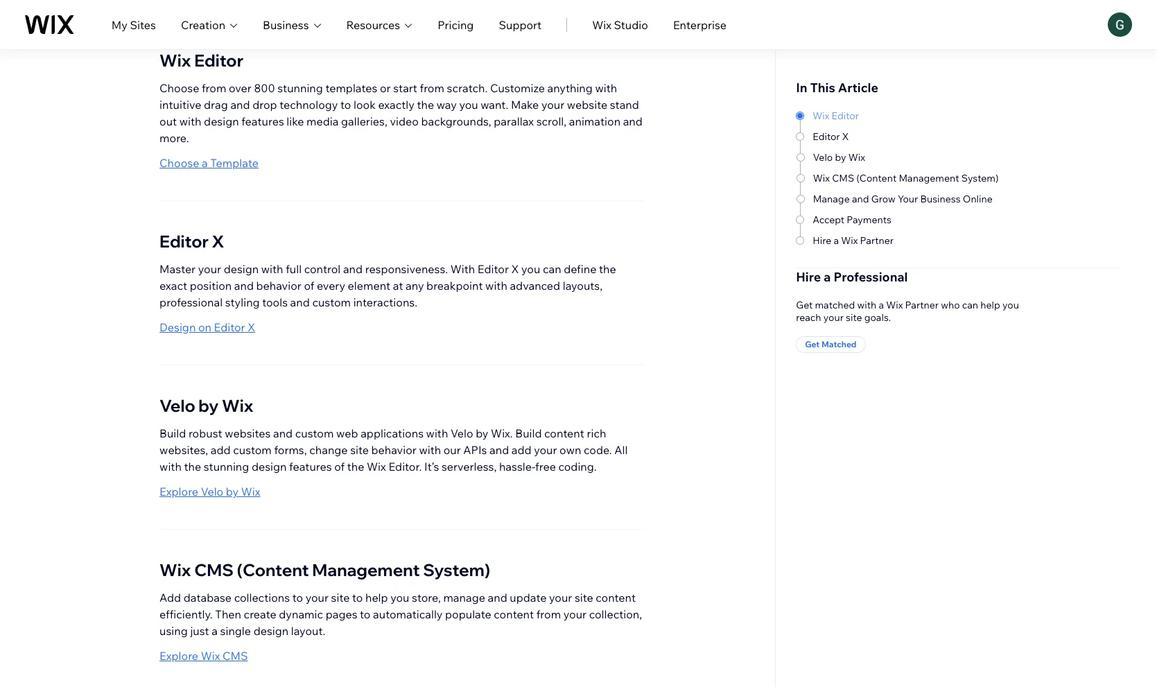 Task type: locate. For each thing, give the bounding box(es) containing it.
1 horizontal spatial of
[[334, 460, 345, 474]]

you down scratch.
[[459, 98, 478, 112]]

layout.
[[291, 624, 325, 638]]

help right who on the top
[[981, 299, 1000, 311]]

2 horizontal spatial from
[[536, 607, 561, 621]]

0 horizontal spatial add
[[211, 443, 231, 457]]

choose down 'more.'
[[160, 156, 199, 170]]

1 horizontal spatial (content
[[856, 172, 897, 184]]

1 horizontal spatial add
[[512, 443, 531, 457]]

you
[[267, 13, 286, 27], [459, 98, 478, 112], [521, 262, 540, 276], [1003, 299, 1019, 311], [390, 591, 409, 605]]

1 vertical spatial features
[[289, 460, 332, 474]]

to
[[352, 13, 363, 27], [340, 98, 351, 112], [292, 591, 303, 605], [352, 591, 363, 605], [360, 607, 371, 621]]

using your free 1 year domain voucher link
[[796, 171, 1001, 187]]

your right reach
[[824, 311, 844, 324]]

help inside get matched with a wix partner who can help you reach your site goals.
[[981, 299, 1000, 311]]

wix inside 'removing the wix banner ad and favicon'
[[882, 201, 899, 214]]

at
[[393, 279, 403, 293]]

0 horizontal spatial business
[[263, 18, 309, 32]]

cms up database
[[194, 560, 234, 580]]

and up 'element'
[[343, 262, 363, 276]]

a down the favicon
[[834, 234, 839, 247]]

to right pages
[[360, 607, 371, 621]]

get matched link
[[796, 336, 866, 353]]

editor
[[194, 50, 243, 71], [832, 110, 859, 122], [813, 130, 840, 143], [817, 146, 844, 158], [160, 231, 209, 252], [478, 262, 509, 276], [214, 320, 245, 334]]

with up it's
[[419, 443, 441, 457]]

creation
[[181, 18, 225, 32]]

1 horizontal spatial behavior
[[371, 443, 417, 457]]

more.
[[160, 131, 189, 145]]

by down websites
[[226, 485, 239, 498]]

1 vertical spatial hire
[[796, 269, 821, 285]]

0 vertical spatial custom
[[312, 295, 351, 309]]

wix inside get matched with a wix partner who can help you reach your site goals.
[[886, 299, 903, 311]]

of down control
[[304, 279, 314, 293]]

0 horizontal spatial behavior
[[256, 279, 301, 293]]

0 horizontal spatial wix editor
[[160, 50, 243, 71]]

0 vertical spatial choose
[[160, 81, 199, 95]]

creation button
[[181, 16, 238, 33]]

content up own
[[544, 426, 584, 440]]

by up robust
[[199, 395, 219, 416]]

using your free 1 year domain voucher
[[817, 173, 994, 186]]

0 horizontal spatial of
[[304, 279, 314, 293]]

partner
[[860, 234, 894, 247], [905, 299, 939, 311]]

video
[[390, 114, 419, 128]]

change
[[309, 443, 348, 457]]

our
[[444, 443, 461, 457]]

professional
[[160, 295, 223, 309]]

master
[[160, 262, 196, 276]]

velo by wix down editor:
[[813, 151, 865, 164]]

of down the change
[[334, 460, 345, 474]]

1 vertical spatial stunning
[[204, 460, 249, 474]]

system) up online
[[961, 172, 999, 184]]

and down over
[[230, 98, 250, 112]]

wix cms (content management system) up manage and grow your business online
[[813, 172, 999, 184]]

design inside build robust websites and custom web applications with velo by wix. build content rich websites, add custom forms, change site behavior with our apis and add your own code. all with the stunning design features of the wix editor. it's serverless, hassle-free coding.
[[252, 460, 287, 474]]

1 horizontal spatial help
[[981, 299, 1000, 311]]

pages
[[326, 607, 357, 621]]

build robust websites and custom web applications with velo by wix. build content rich websites, add custom forms, change site behavior with our apis and add your own code. all with the stunning design features of the wix editor. it's serverless, hassle-free coding.
[[160, 426, 628, 474]]

x up advanced on the top
[[511, 262, 519, 276]]

way
[[437, 98, 457, 112]]

stunning inside choose from over 800 stunning templates or start from scratch. customize anything with intuitive drag and drop technology to look exactly the way you want. make your website stand out with design features like media galleries, video backgrounds, parallax scroll, animation and more.
[[277, 81, 323, 95]]

business
[[263, 18, 309, 32], [920, 193, 961, 205]]

can up advanced on the top
[[543, 262, 561, 276]]

add up hassle-
[[512, 443, 531, 457]]

0 vertical spatial website
[[420, 13, 460, 27]]

collections
[[234, 591, 290, 605]]

0 horizontal spatial help
[[365, 591, 388, 605]]

0 vertical spatial help
[[981, 299, 1000, 311]]

content up collection,
[[596, 591, 636, 605]]

0 vertical spatial stunning
[[277, 81, 323, 95]]

velo inside build robust websites and custom web applications with velo by wix. build content rich websites, add custom forms, change site behavior with our apis and add your own code. all with the stunning design features of the wix editor. it's serverless, hassle-free coding.
[[451, 426, 473, 440]]

custom down every
[[312, 295, 351, 309]]

to down templates
[[340, 98, 351, 112]]

2 explore from the top
[[160, 649, 198, 663]]

behavior down applications
[[371, 443, 417, 457]]

features inside build robust websites and custom web applications with velo by wix. build content rich websites, add custom forms, change site behavior with our apis and add your own code. all with the stunning design features of the wix editor. it's serverless, hassle-free coding.
[[289, 460, 332, 474]]

1 vertical spatial choose
[[160, 156, 199, 170]]

x
[[843, 130, 849, 143], [212, 231, 224, 252], [511, 262, 519, 276], [248, 320, 255, 334]]

you up automatically
[[390, 591, 409, 605]]

features inside choose from over 800 stunning templates or start from scratch. customize anything with intuitive drag and drop technology to look exactly the way you want. make your website stand out with design features like media galleries, video backgrounds, parallax scroll, animation and more.
[[241, 114, 284, 128]]

wix editor down "creation"
[[160, 50, 243, 71]]

with down intuitive
[[179, 114, 201, 128]]

removing the wix banner ad and favicon
[[817, 201, 968, 226]]

1 vertical spatial management
[[312, 560, 420, 580]]

your up position
[[198, 262, 221, 276]]

0 horizontal spatial management
[[312, 560, 420, 580]]

your inside build robust websites and custom web applications with velo by wix. build content rich websites, add custom forms, change site behavior with our apis and add your own code. all with the stunning design features of the wix editor. it's serverless, hassle-free coding.
[[534, 443, 557, 457]]

1 vertical spatial cms
[[194, 560, 234, 580]]

explore velo by wix link
[[160, 485, 260, 498]]

1 horizontal spatial build
[[515, 426, 542, 440]]

content down update
[[494, 607, 534, 621]]

you inside get matched with a wix partner who can help you reach your site goals.
[[1003, 299, 1019, 311]]

the inside choose from over 800 stunning templates or start from scratch. customize anything with intuitive drag and drop technology to look exactly the way you want. make your website stand out with design features like media galleries, video backgrounds, parallax scroll, animation and more.
[[417, 98, 434, 112]]

just
[[190, 624, 209, 638]]

template
[[210, 156, 259, 170]]

and right ad
[[951, 201, 968, 214]]

0 horizontal spatial stunning
[[204, 460, 249, 474]]

a for professional
[[824, 269, 831, 285]]

1 horizontal spatial website
[[567, 98, 607, 112]]

1 vertical spatial get
[[805, 339, 820, 349]]

0 vertical spatial cms
[[832, 172, 854, 184]]

efficiently.
[[160, 607, 213, 621]]

0 vertical spatial your
[[845, 173, 865, 186]]

populate
[[445, 607, 491, 621]]

1 vertical spatial editor x
[[160, 231, 224, 252]]

make
[[511, 98, 539, 112]]

features down drop
[[241, 114, 284, 128]]

you inside add database collections to your site to help you store, manage and update your site content efficiently. then create dynamic pages to automatically populate content from your collection, using just a single design layout.
[[390, 591, 409, 605]]

tools
[[262, 295, 288, 309]]

choose up intuitive
[[160, 81, 199, 95]]

support
[[499, 18, 542, 32]]

stunning up technology on the top left of page
[[277, 81, 323, 95]]

explore down using on the bottom
[[160, 649, 198, 663]]

wix studio link
[[592, 16, 648, 33]]

the inside wix editor: getting started with the wix editor
[[962, 133, 977, 146]]

1 vertical spatial partner
[[905, 299, 939, 311]]

1 vertical spatial wix cms (content management system)
[[160, 560, 490, 580]]

business left the use
[[263, 18, 309, 32]]

1 horizontal spatial business
[[920, 193, 961, 205]]

design up styling
[[224, 262, 259, 276]]

0 vertical spatial wix editor
[[160, 50, 243, 71]]

editor right on
[[214, 320, 245, 334]]

with down professional
[[857, 299, 877, 311]]

your inside get matched with a wix partner who can help you reach your site goals.
[[824, 311, 844, 324]]

behavior
[[256, 279, 301, 293], [371, 443, 417, 457]]

collection,
[[589, 607, 642, 621]]

over
[[229, 81, 252, 95]]

1 vertical spatial velo by wix
[[160, 395, 253, 416]]

business inside popup button
[[263, 18, 309, 32]]

1 horizontal spatial content
[[544, 426, 584, 440]]

1 horizontal spatial system)
[[961, 172, 999, 184]]

and up styling
[[234, 279, 254, 293]]

a for template
[[202, 156, 208, 170]]

0 vertical spatial get
[[796, 299, 813, 311]]

1 vertical spatial website
[[567, 98, 607, 112]]

and right tools
[[290, 295, 310, 309]]

site up collection,
[[575, 591, 593, 605]]

you up advanced on the top
[[521, 262, 540, 276]]

a
[[202, 156, 208, 170], [834, 234, 839, 247], [824, 269, 831, 285], [879, 299, 884, 311], [212, 624, 218, 638]]

0 vertical spatial business
[[263, 18, 309, 32]]

from up drag
[[202, 81, 226, 95]]

get inside "link"
[[805, 339, 820, 349]]

resources
[[346, 18, 400, 32]]

1 vertical spatial can
[[543, 262, 561, 276]]

design down create
[[253, 624, 289, 638]]

1 vertical spatial your
[[898, 193, 918, 205]]

1 horizontal spatial your
[[898, 193, 918, 205]]

with
[[595, 81, 617, 95], [179, 114, 201, 128], [940, 133, 960, 146], [261, 262, 283, 276], [485, 279, 507, 293], [857, 299, 877, 311], [426, 426, 448, 440], [419, 443, 441, 457], [160, 460, 182, 474]]

hire
[[813, 234, 832, 247], [796, 269, 821, 285]]

features
[[241, 114, 284, 128], [289, 460, 332, 474]]

can right who on the top
[[962, 299, 978, 311]]

website inside choose from over 800 stunning templates or start from scratch. customize anything with intuitive drag and drop technology to look exactly the way you want. make your website stand out with design features like media galleries, video backgrounds, parallax scroll, animation and more.
[[567, 98, 607, 112]]

0 vertical spatial features
[[241, 114, 284, 128]]

0 horizontal spatial velo by wix
[[160, 395, 253, 416]]

help
[[981, 299, 1000, 311], [365, 591, 388, 605]]

0 horizontal spatial (content
[[237, 560, 309, 580]]

partner down the payments
[[860, 234, 894, 247]]

business:
[[510, 13, 558, 27]]

design
[[160, 320, 196, 334]]

0 vertical spatial behavior
[[256, 279, 301, 293]]

wix
[[331, 13, 350, 27], [592, 18, 611, 32], [160, 50, 191, 71], [813, 110, 830, 122], [817, 133, 834, 146], [979, 133, 996, 146], [848, 151, 865, 164], [813, 172, 830, 184], [882, 201, 899, 214], [841, 234, 858, 247], [886, 299, 903, 311], [222, 395, 253, 416], [367, 460, 386, 474], [241, 485, 260, 498], [160, 560, 191, 580], [201, 649, 220, 663]]

0 horizontal spatial content
[[494, 607, 534, 621]]

and left update
[[488, 591, 507, 605]]

0 vertical spatial explore
[[160, 485, 198, 498]]

0 vertical spatial management
[[899, 172, 959, 184]]

(content up collections
[[237, 560, 309, 580]]

business down domain
[[920, 193, 961, 205]]

the inside the master your design with full control and responsiveness. with editor x you can define the exact position and behavior of every element at any breakpoint with advanced layouts, professional styling tools and custom interactions.
[[599, 262, 616, 276]]

management
[[899, 172, 959, 184], [312, 560, 420, 580]]

0 horizontal spatial build
[[160, 426, 186, 440]]

2 choose from the top
[[160, 156, 199, 170]]

0 horizontal spatial system)
[[423, 560, 490, 580]]

my sites
[[112, 18, 156, 32]]

1 vertical spatial behavior
[[371, 443, 417, 457]]

design down forms,
[[252, 460, 287, 474]]

(content
[[856, 172, 897, 184], [237, 560, 309, 580]]

2 horizontal spatial content
[[596, 591, 636, 605]]

can inside the master your design with full control and responsiveness. with editor x you can define the exact position and behavior of every element at any breakpoint with advanced layouts, professional styling tools and custom interactions.
[[543, 262, 561, 276]]

1 horizontal spatial can
[[543, 262, 561, 276]]

design inside choose from over 800 stunning templates or start from scratch. customize anything with intuitive drag and drop technology to look exactly the way you want. make your website stand out with design features like media galleries, video backgrounds, parallax scroll, animation and more.
[[204, 114, 239, 128]]

velo
[[813, 151, 833, 164], [160, 395, 195, 416], [451, 426, 473, 440], [201, 485, 223, 498]]

get inside get matched with a wix partner who can help you reach your site goals.
[[796, 299, 813, 311]]

0 vertical spatial hire
[[813, 234, 832, 247]]

0 vertical spatial wix cms (content management system)
[[813, 172, 999, 184]]

control
[[304, 262, 341, 276]]

with down websites,
[[160, 460, 182, 474]]

wix editor: getting started with the wix editor link
[[796, 132, 1001, 158]]

cms up manage
[[832, 172, 854, 184]]

your
[[845, 173, 865, 186], [898, 193, 918, 205]]

stunning up explore velo by wix link
[[204, 460, 249, 474]]

velo up the our
[[451, 426, 473, 440]]

responsiveness.
[[365, 262, 448, 276]]

0 vertical spatial can
[[289, 13, 307, 27]]

0 horizontal spatial partner
[[860, 234, 894, 247]]

1 vertical spatial explore
[[160, 649, 198, 663]]

custom down websites
[[233, 443, 272, 457]]

management up pages
[[312, 560, 420, 580]]

0 vertical spatial (content
[[856, 172, 897, 184]]

choose inside choose from over 800 stunning templates or start from scratch. customize anything with intuitive drag and drop technology to look exactly the way you want. make your website stand out with design features like media galleries, video backgrounds, parallax scroll, animation and more.
[[160, 81, 199, 95]]

a up matched
[[824, 269, 831, 285]]

galleries,
[[341, 114, 387, 128]]

explore wix cms link
[[160, 649, 248, 663]]

wix cms (content management system) up pages
[[160, 560, 490, 580]]

(content up the grow
[[856, 172, 897, 184]]

website right resources dropdown button
[[420, 13, 460, 27]]

hire down accept
[[813, 234, 832, 247]]

matched
[[821, 339, 857, 349]]

1 horizontal spatial management
[[899, 172, 959, 184]]

editor inside the master your design with full control and responsiveness. with editor x you can define the exact position and behavior of every element at any breakpoint with advanced layouts, professional styling tools and custom interactions.
[[478, 262, 509, 276]]

hire for hire a professional
[[796, 269, 821, 285]]

0 vertical spatial content
[[544, 426, 584, 440]]

hire a professional
[[796, 269, 908, 285]]

system) up manage
[[423, 560, 490, 580]]

can left the use
[[289, 13, 307, 27]]

exact
[[160, 279, 187, 293]]

1 vertical spatial wix editor
[[813, 110, 859, 122]]

1 explore from the top
[[160, 485, 198, 498]]

custom inside the master your design with full control and responsiveness. with editor x you can define the exact position and behavior of every element at any breakpoint with advanced layouts, professional styling tools and custom interactions.
[[312, 295, 351, 309]]

your up dynamic
[[306, 591, 329, 605]]

a right "just"
[[212, 624, 218, 638]]

a for wix
[[834, 234, 839, 247]]

0 vertical spatial editor x
[[813, 130, 849, 143]]

velo up robust
[[160, 395, 195, 416]]

related content
[[796, 102, 893, 118]]

1 vertical spatial (content
[[237, 560, 309, 580]]

1 vertical spatial system)
[[423, 560, 490, 580]]

your inside the master your design with full control and responsiveness. with editor x you can define the exact position and behavior of every element at any breakpoint with advanced layouts, professional styling tools and custom interactions.
[[198, 262, 221, 276]]

1 horizontal spatial partner
[[905, 299, 939, 311]]

1 vertical spatial of
[[334, 460, 345, 474]]

templates
[[325, 81, 377, 95]]

1 vertical spatial help
[[365, 591, 388, 605]]

1 horizontal spatial editor x
[[813, 130, 849, 143]]

1 vertical spatial content
[[596, 591, 636, 605]]

your up scroll, at top left
[[541, 98, 565, 112]]

add down robust
[[211, 443, 231, 457]]

1 horizontal spatial stunning
[[277, 81, 323, 95]]

business button
[[263, 16, 321, 33]]

1 horizontal spatial velo by wix
[[813, 151, 865, 164]]

2 vertical spatial can
[[962, 299, 978, 311]]

0 horizontal spatial features
[[241, 114, 284, 128]]

build up websites,
[[160, 426, 186, 440]]

get for get matched
[[805, 339, 820, 349]]

custom up the change
[[295, 426, 334, 440]]

your down year
[[898, 193, 918, 205]]

a down professional
[[879, 299, 884, 311]]

you right who on the top
[[1003, 299, 1019, 311]]

the inside 'removing the wix banner ad and favicon'
[[865, 201, 880, 214]]

0 vertical spatial of
[[304, 279, 314, 293]]

studio
[[614, 18, 648, 32]]

and inside 'removing the wix banner ad and favicon'
[[951, 201, 968, 214]]

site down web
[[350, 443, 369, 457]]

wix studio
[[592, 18, 648, 32]]

1 choose from the top
[[160, 81, 199, 95]]

wix editor
[[160, 50, 243, 71], [813, 110, 859, 122]]

customize
[[490, 81, 545, 95]]

1
[[890, 173, 895, 186]]

get
[[796, 299, 813, 311], [805, 339, 820, 349]]

you right ways
[[267, 13, 286, 27]]

stunning inside build robust websites and custom web applications with velo by wix. build content rich websites, add custom forms, change site behavior with our apis and add your own code. all with the stunning design features of the wix editor. it's serverless, hassle-free coding.
[[204, 460, 249, 474]]

x up position
[[212, 231, 224, 252]]

store,
[[412, 591, 441, 605]]

professional
[[834, 269, 908, 285]]

editor x down related
[[813, 130, 849, 143]]

my
[[112, 18, 128, 32]]

from down update
[[536, 607, 561, 621]]

partner left who on the top
[[905, 299, 939, 311]]

getting
[[868, 133, 902, 146]]

explore down websites,
[[160, 485, 198, 498]]

a left template
[[202, 156, 208, 170]]

0 horizontal spatial can
[[289, 13, 307, 27]]

velo by wix up robust
[[160, 395, 253, 416]]

in
[[796, 80, 807, 96]]

by up "apis"
[[476, 426, 488, 440]]

advanced
[[510, 279, 560, 293]]

2 horizontal spatial can
[[962, 299, 978, 311]]

stand
[[610, 98, 639, 112]]

1 horizontal spatial features
[[289, 460, 332, 474]]

your inside choose from over 800 stunning templates or start from scratch. customize anything with intuitive drag and drop technology to look exactly the way you want. make your website stand out with design features like media galleries, video backgrounds, parallax scroll, animation and more.
[[541, 98, 565, 112]]

a inside get matched with a wix partner who can help you reach your site goals.
[[879, 299, 884, 311]]

help inside add database collections to your site to help you store, manage and update your site content efficiently. then create dynamic pages to automatically populate content from your collection, using just a single design layout.
[[365, 591, 388, 605]]

system)
[[961, 172, 999, 184], [423, 560, 490, 580]]



Task type: vqa. For each thing, say whether or not it's contained in the screenshot.
CUSTOMER inside the Customers visiting your site can view the card on your gift card page. They select an amount, enter the recipient's details, set when they want the card delivered, and pay. After completing checkout, the customer receives email confirmation about the purchase.
no



Task type: describe. For each thing, give the bounding box(es) containing it.
applications
[[361, 426, 424, 440]]

partner inside get matched with a wix partner who can help you reach your site goals.
[[905, 299, 939, 311]]

to left build
[[352, 13, 363, 27]]

drag
[[204, 98, 228, 112]]

velo down websites,
[[201, 485, 223, 498]]

scroll,
[[536, 114, 567, 128]]

interactions.
[[353, 295, 417, 309]]

dynamic
[[279, 607, 323, 621]]

in this article
[[796, 80, 878, 96]]

using
[[160, 624, 188, 638]]

add
[[160, 591, 181, 605]]

manage and grow your business online
[[813, 193, 993, 205]]

1 horizontal spatial wix cms (content management system)
[[813, 172, 999, 184]]

0 horizontal spatial editor x
[[160, 231, 224, 252]]

of inside build robust websites and custom web applications with velo by wix. build content rich websites, add custom forms, change site behavior with our apis and add your own code. all with the stunning design features of the wix editor. it's serverless, hassle-free coding.
[[334, 460, 345, 474]]

x inside the master your design with full control and responsiveness. with editor x you can define the exact position and behavior of every element at any breakpoint with advanced layouts, professional styling tools and custom interactions.
[[511, 262, 519, 276]]

all
[[206, 13, 217, 27]]

want.
[[481, 98, 508, 112]]

free
[[535, 460, 556, 474]]

position
[[190, 279, 232, 293]]

your left "business:"
[[485, 13, 508, 27]]

are
[[187, 13, 203, 27]]

to inside choose from over 800 stunning templates or start from scratch. customize anything with intuitive drag and drop technology to look exactly the way you want. make your website stand out with design features like media galleries, video backgrounds, parallax scroll, animation and more.
[[340, 98, 351, 112]]

ad
[[936, 201, 948, 214]]

to up pages
[[352, 591, 363, 605]]

1 vertical spatial business
[[920, 193, 961, 205]]

accept
[[813, 214, 845, 226]]

single
[[220, 624, 251, 638]]

from inside add database collections to your site to help you store, manage and update your site content efficiently. then create dynamic pages to automatically populate content from your collection, using just a single design layout.
[[536, 607, 561, 621]]

0 horizontal spatial from
[[202, 81, 226, 95]]

with up the our
[[426, 426, 448, 440]]

2 build from the left
[[515, 426, 542, 440]]

on
[[198, 320, 211, 334]]

full
[[286, 262, 302, 276]]

websites,
[[160, 443, 208, 457]]

choose from over 800 stunning templates or start from scratch. customize anything with intuitive drag and drop technology to look exactly the way you want. make your website stand out with design features like media galleries, video backgrounds, parallax scroll, animation and more.
[[160, 81, 643, 145]]

your right build
[[394, 13, 417, 27]]

removing the wix banner ad and favicon link
[[796, 200, 1001, 226]]

0 vertical spatial partner
[[860, 234, 894, 247]]

design inside add database collections to your site to help you store, manage and update your site content efficiently. then create dynamic pages to automatically populate content from your collection, using just a single design layout.
[[253, 624, 289, 638]]

editor.
[[389, 460, 422, 474]]

robust
[[188, 426, 222, 440]]

2 add from the left
[[512, 443, 531, 457]]

serverless,
[[442, 460, 497, 474]]

editor up master
[[160, 231, 209, 252]]

code.
[[584, 443, 612, 457]]

with
[[450, 262, 475, 276]]

hire for hire a wix partner
[[813, 234, 832, 247]]

update
[[510, 591, 547, 605]]

site inside get matched with a wix partner who can help you reach your site goals.
[[846, 311, 862, 324]]

1 horizontal spatial from
[[420, 81, 444, 95]]

accept payments
[[813, 214, 892, 226]]

automatically
[[373, 607, 443, 621]]

websites
[[225, 426, 271, 440]]

manage
[[443, 591, 485, 605]]

0 horizontal spatial your
[[845, 173, 865, 186]]

build
[[366, 13, 392, 27]]

by down editor:
[[835, 151, 846, 164]]

and up forms,
[[273, 426, 293, 440]]

behavior inside build robust websites and custom web applications with velo by wix. build content rich websites, add custom forms, change site behavior with our apis and add your own code. all with the stunning design features of the wix editor. it's serverless, hassle-free coding.
[[371, 443, 417, 457]]

choose for choose from over 800 stunning templates or start from scratch. customize anything with intuitive drag and drop technology to look exactly the way you want. make your website stand out with design features like media galleries, video backgrounds, parallax scroll, animation and more.
[[160, 81, 199, 95]]

and inside add database collections to your site to help you store, manage and update your site content efficiently. then create dynamic pages to automatically populate content from your collection, using just a single design layout.
[[488, 591, 507, 605]]

here
[[160, 13, 185, 27]]

this
[[810, 80, 835, 96]]

editor down related
[[813, 130, 840, 143]]

0 horizontal spatial website
[[420, 13, 460, 27]]

0 vertical spatial velo by wix
[[813, 151, 865, 164]]

with left full
[[261, 262, 283, 276]]

x down styling
[[248, 320, 255, 334]]

article
[[838, 80, 878, 96]]

media
[[306, 114, 339, 128]]

and left support "link"
[[463, 13, 482, 27]]

domain
[[919, 173, 954, 186]]

by inside build robust websites and custom web applications with velo by wix. build content rich websites, add custom forms, change site behavior with our apis and add your own code. all with the stunning design features of the wix editor. it's serverless, hassle-free coding.
[[476, 426, 488, 440]]

editor up editor:
[[832, 110, 859, 122]]

year
[[897, 173, 917, 186]]

can inside get matched with a wix partner who can help you reach your site goals.
[[962, 299, 978, 311]]

choose a template
[[160, 156, 259, 170]]

2 vertical spatial content
[[494, 607, 534, 621]]

free
[[868, 173, 888, 186]]

removing
[[817, 201, 863, 214]]

apis
[[463, 443, 487, 457]]

favicon
[[817, 214, 852, 226]]

content inside build robust websites and custom web applications with velo by wix. build content rich websites, add custom forms, change site behavior with our apis and add your own code. all with the stunning design features of the wix editor. it's serverless, hassle-free coding.
[[544, 426, 584, 440]]

site inside build robust websites and custom web applications with velo by wix. build content rich websites, add custom forms, change site behavior with our apis and add your own code. all with the stunning design features of the wix editor. it's serverless, hassle-free coding.
[[350, 443, 369, 457]]

exactly
[[378, 98, 415, 112]]

explore for explore wix cms
[[160, 649, 198, 663]]

layouts,
[[563, 279, 603, 293]]

then
[[215, 607, 241, 621]]

anything
[[547, 81, 593, 95]]

web
[[336, 426, 358, 440]]

with inside get matched with a wix partner who can help you reach your site goals.
[[857, 299, 877, 311]]

out
[[160, 114, 177, 128]]

scratch.
[[447, 81, 488, 95]]

behavior inside the master your design with full control and responsiveness. with editor x you can define the exact position and behavior of every element at any breakpoint with advanced layouts, professional styling tools and custom interactions.
[[256, 279, 301, 293]]

with left advanced on the top
[[485, 279, 507, 293]]

and down wix.
[[489, 443, 509, 457]]

who
[[941, 299, 960, 311]]

technology
[[280, 98, 338, 112]]

to up dynamic
[[292, 591, 303, 605]]

define
[[564, 262, 597, 276]]

wix inside build robust websites and custom web applications with velo by wix. build content rich websites, add custom forms, change site behavior with our apis and add your own code. all with the stunning design features of the wix editor. it's serverless, hassle-free coding.
[[367, 460, 386, 474]]

started
[[904, 133, 938, 146]]

0 vertical spatial system)
[[961, 172, 999, 184]]

wix editor: getting started with the wix editor
[[817, 133, 996, 158]]

editor up over
[[194, 50, 243, 71]]

ways
[[240, 13, 265, 27]]

reach
[[796, 311, 821, 324]]

pricing
[[438, 18, 474, 32]]

coding.
[[558, 460, 597, 474]]

1 build from the left
[[160, 426, 186, 440]]

1 add from the left
[[211, 443, 231, 457]]

your right update
[[549, 591, 572, 605]]

and down stand on the right of page
[[623, 114, 643, 128]]

editor inside wix editor: getting started with the wix editor
[[817, 146, 844, 158]]

with up stand on the right of page
[[595, 81, 617, 95]]

2 vertical spatial custom
[[233, 443, 272, 457]]

and up accept payments
[[852, 193, 869, 205]]

explore for explore velo by wix
[[160, 485, 198, 498]]

1 vertical spatial custom
[[295, 426, 334, 440]]

rich
[[587, 426, 606, 440]]

my sites link
[[112, 16, 156, 33]]

you inside choose from over 800 stunning templates or start from scratch. customize anything with intuitive drag and drop technology to look exactly the way you want. make your website stand out with design features like media galleries, video backgrounds, parallax scroll, animation and more.
[[459, 98, 478, 112]]

explore velo by wix
[[160, 485, 260, 498]]

get matched
[[805, 339, 857, 349]]

site up pages
[[331, 591, 350, 605]]

get for get matched with a wix partner who can help you reach your site goals.
[[796, 299, 813, 311]]

with inside wix editor: getting started with the wix editor
[[940, 133, 960, 146]]

manage
[[813, 193, 850, 205]]

velo up using
[[813, 151, 833, 164]]

profile image image
[[1108, 12, 1132, 37]]

wix.
[[491, 426, 513, 440]]

hire a wix partner
[[813, 234, 894, 247]]

2 vertical spatial cms
[[223, 649, 248, 663]]

choose for choose a template
[[160, 156, 199, 170]]

enterprise
[[673, 18, 727, 32]]

drop
[[252, 98, 277, 112]]

of inside the master your design with full control and responsiveness. with editor x you can define the exact position and behavior of every element at any breakpoint with advanced layouts, professional styling tools and custom interactions.
[[304, 279, 314, 293]]

0 horizontal spatial wix cms (content management system)
[[160, 560, 490, 580]]

design inside the master your design with full control and responsiveness. with editor x you can define the exact position and behavior of every element at any breakpoint with advanced layouts, professional styling tools and custom interactions.
[[224, 262, 259, 276]]

explore wix cms
[[160, 649, 248, 663]]

a inside add database collections to your site to help you store, manage and update your site content efficiently. then create dynamic pages to automatically populate content from your collection, using just a single design layout.
[[212, 624, 218, 638]]

choose a template link
[[160, 156, 259, 170]]

you inside the master your design with full control and responsiveness. with editor x you can define the exact position and behavior of every element at any breakpoint with advanced layouts, professional styling tools and custom interactions.
[[521, 262, 540, 276]]

intuitive
[[160, 98, 201, 112]]

x down "related content"
[[843, 130, 849, 143]]

1 horizontal spatial wix editor
[[813, 110, 859, 122]]

your left collection,
[[563, 607, 587, 621]]



